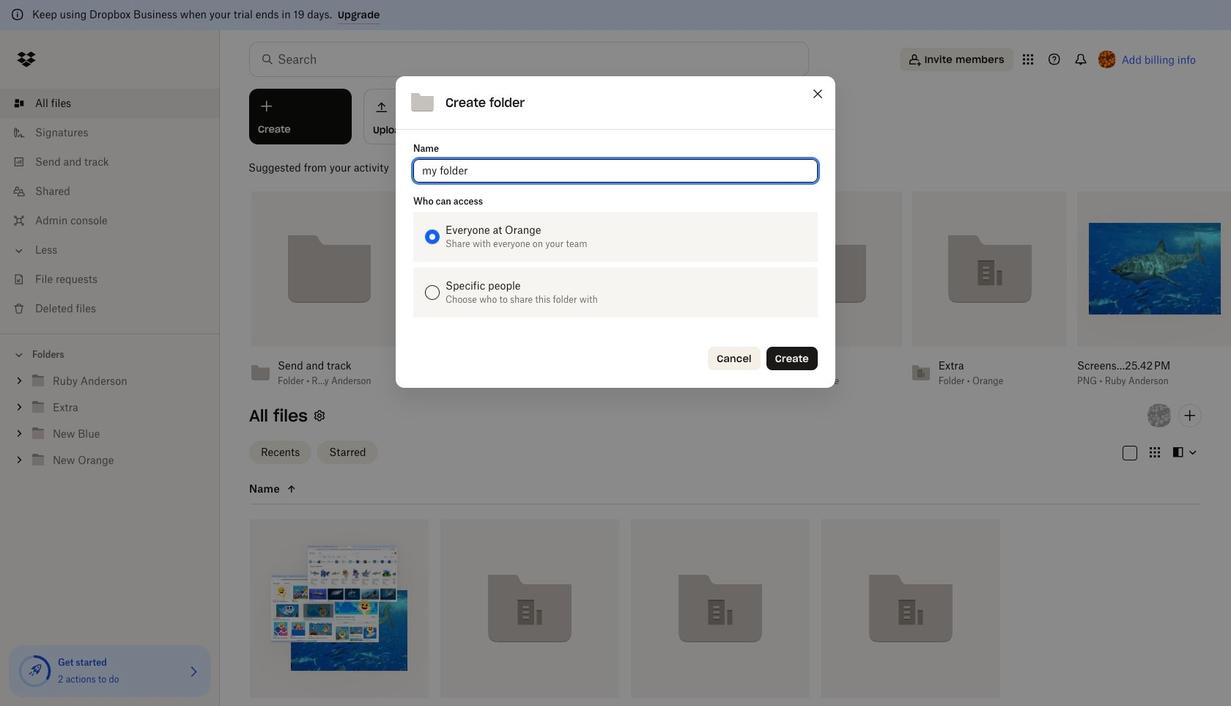 Task type: describe. For each thing, give the bounding box(es) containing it.
Folder name input text field
[[422, 163, 809, 179]]



Task type: locate. For each thing, give the bounding box(es) containing it.
team shared folder, extra row
[[441, 519, 620, 706]]

group
[[0, 365, 220, 485]]

less image
[[12, 243, 26, 258]]

add team members image
[[1182, 407, 1199, 424]]

None radio
[[425, 230, 440, 244], [425, 285, 440, 300], [425, 230, 440, 244], [425, 285, 440, 300]]

dialog
[[396, 76, 836, 388]]

dropbox image
[[12, 45, 41, 74]]

team member folder, ruby anderson row
[[250, 519, 429, 706]]

team shared folder, new blue row
[[631, 519, 810, 706]]

alert
[[0, 0, 1232, 30]]

list item
[[0, 89, 220, 118]]

team shared folder, new orange row
[[822, 519, 1001, 706]]

list
[[0, 80, 220, 334]]



Task type: vqa. For each thing, say whether or not it's contained in the screenshot.
list item
yes



